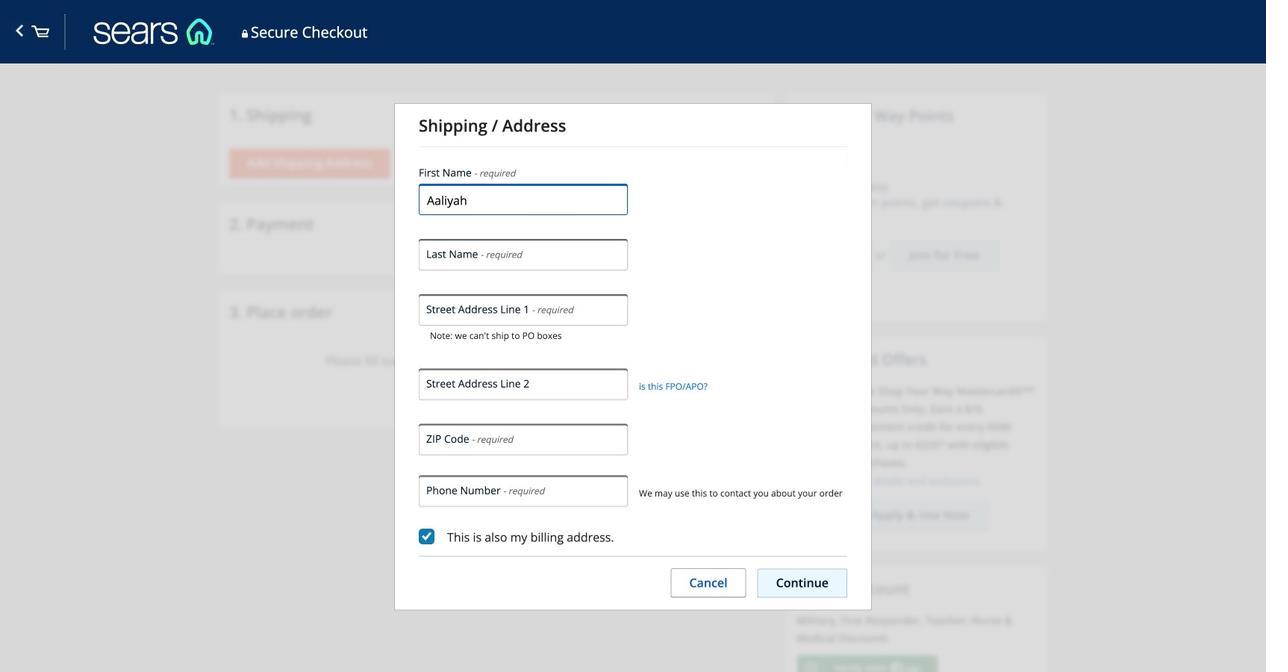 Task type: locate. For each thing, give the bounding box(es) containing it.
None text field
[[419, 185, 628, 215], [419, 240, 628, 270], [419, 185, 628, 215], [419, 240, 628, 270]]

None text field
[[419, 296, 628, 326], [419, 370, 628, 400], [419, 296, 628, 326], [419, 370, 628, 400]]

document
[[394, 103, 1267, 610]]

sears image
[[31, 25, 49, 48]]

None telephone field
[[419, 425, 628, 455], [419, 477, 628, 507], [419, 425, 628, 455], [419, 477, 628, 507]]

None checkbox
[[419, 528, 435, 545]]



Task type: vqa. For each thing, say whether or not it's contained in the screenshot.
banner
no



